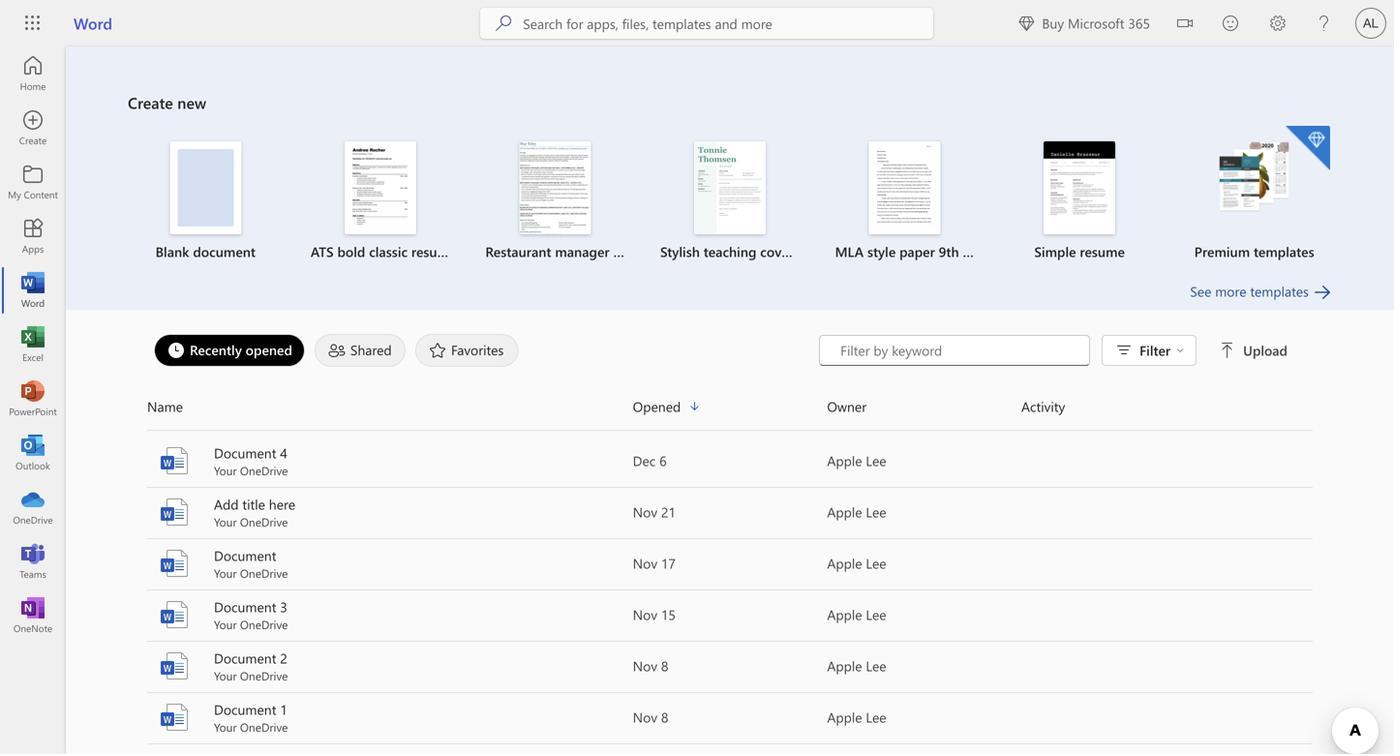 Task type: locate. For each thing, give the bounding box(es) containing it.
al button
[[1348, 0, 1395, 46]]

onedrive inside document 3 your onedrive
[[240, 617, 288, 633]]

templates up see more templates button
[[1254, 243, 1315, 261]]

2 apple lee from the top
[[828, 503, 887, 521]]

resume right simple
[[1080, 243, 1126, 261]]

6 apple from the top
[[828, 709, 863, 727]]

1 horizontal spatial resume
[[614, 243, 659, 261]]

None search field
[[481, 8, 934, 39]]

5 your from the top
[[214, 668, 237, 684]]

8 for 2
[[661, 657, 669, 675]]

1 vertical spatial nov 8
[[633, 709, 669, 727]]

1 vertical spatial 8
[[661, 709, 669, 727]]

word image left add
[[159, 497, 190, 528]]

list containing blank document
[[128, 124, 1333, 281]]

2 nov from the top
[[633, 555, 658, 572]]

2 apple from the top
[[828, 503, 863, 521]]

4 onedrive from the top
[[240, 617, 288, 633]]

word image left document 1 your onedrive
[[159, 702, 190, 733]]

word image inside name document 3 cell
[[159, 600, 190, 631]]

3 apple from the top
[[828, 555, 863, 572]]

activity
[[1022, 398, 1066, 416]]


[[1019, 15, 1035, 31]]

document left 1
[[214, 701, 277, 719]]

4 word image from the top
[[159, 702, 190, 733]]

3 nov from the top
[[633, 606, 658, 624]]

owner button
[[828, 391, 1022, 422]]

name document 2 cell
[[147, 649, 633, 684]]

2
[[280, 649, 288, 667]]

1 8 from the top
[[661, 657, 669, 675]]

4 nov from the top
[[633, 657, 658, 675]]

your down document 2 your onedrive
[[214, 720, 237, 735]]

apple for add title here
[[828, 503, 863, 521]]

word banner
[[0, 0, 1395, 50]]

1 lee from the top
[[866, 452, 887, 470]]

onedrive inside document 1 your onedrive
[[240, 720, 288, 735]]

nov 8
[[633, 657, 669, 675], [633, 709, 669, 727]]

your up document 1 your onedrive
[[214, 668, 237, 684]]

document inside document 1 your onedrive
[[214, 701, 277, 719]]

row containing name
[[147, 391, 1314, 431]]

onedrive for 4
[[240, 463, 288, 479]]

document down add title here your onedrive
[[214, 547, 277, 565]]

word image
[[23, 281, 43, 300], [159, 497, 190, 528], [159, 548, 190, 579]]

1 document from the top
[[214, 444, 277, 462]]

5 apple from the top
[[828, 657, 863, 675]]

word image left document your onedrive
[[159, 548, 190, 579]]

blank document element
[[130, 141, 281, 262]]

2 horizontal spatial resume
[[1080, 243, 1126, 261]]

document 1 your onedrive
[[214, 701, 288, 735]]

premium templates element
[[1179, 126, 1331, 262]]

0 vertical spatial templates
[[1254, 243, 1315, 261]]

row
[[147, 391, 1314, 431]]

restaurant manager resume image
[[520, 141, 591, 234]]

onenote image
[[23, 606, 43, 626]]

 button
[[1162, 0, 1209, 50]]

your inside document 4 your onedrive
[[214, 463, 237, 479]]

onedrive inside document 4 your onedrive
[[240, 463, 288, 479]]

2 lee from the top
[[866, 503, 887, 521]]

4 apple from the top
[[828, 606, 863, 624]]

document inside document 2 your onedrive
[[214, 649, 277, 667]]

word image for document 3
[[159, 600, 190, 631]]

document inside document your onedrive
[[214, 547, 277, 565]]

5 document from the top
[[214, 701, 277, 719]]

row inside create new main content
[[147, 391, 1314, 431]]

tab list containing recently opened
[[149, 329, 820, 372]]

4 apple lee from the top
[[828, 606, 887, 624]]

3 document from the top
[[214, 598, 277, 616]]

onedrive down 4
[[240, 463, 288, 479]]

1 nov 8 from the top
[[633, 657, 669, 675]]

see more templates button
[[1191, 281, 1333, 302]]

word image inside name add title here cell
[[159, 497, 190, 528]]

0 horizontal spatial resume
[[412, 243, 457, 261]]

onedrive down 1
[[240, 720, 288, 735]]


[[1221, 343, 1236, 358]]

5 lee from the top
[[866, 657, 887, 675]]

document
[[193, 243, 256, 261]]

4 lee from the top
[[866, 606, 887, 624]]

2 document from the top
[[214, 547, 277, 565]]

letter
[[798, 243, 831, 261]]

document
[[214, 444, 277, 462], [214, 547, 277, 565], [214, 598, 277, 616], [214, 649, 277, 667], [214, 701, 277, 719]]

3 word image from the top
[[159, 651, 190, 682]]

apple lee
[[828, 452, 887, 470], [828, 503, 887, 521], [828, 555, 887, 572], [828, 606, 887, 624], [828, 657, 887, 675], [828, 709, 887, 727]]

create image
[[23, 118, 43, 138]]

2 vertical spatial word image
[[159, 548, 190, 579]]

word image inside the name document 1 cell
[[159, 702, 190, 733]]

premium templates diamond image
[[1286, 126, 1331, 170]]

1 apple from the top
[[828, 452, 863, 470]]

edition
[[963, 243, 1007, 261]]

your up document 2 your onedrive
[[214, 617, 237, 633]]

your up document 3 your onedrive
[[214, 566, 237, 581]]

templates down premium templates
[[1251, 282, 1310, 300]]

your down add
[[214, 514, 237, 530]]

apple lee for document 3
[[828, 606, 887, 624]]

5 apple lee from the top
[[828, 657, 887, 675]]

restaurant
[[486, 243, 552, 261]]

document for document 1
[[214, 701, 277, 719]]

document inside document 4 your onedrive
[[214, 444, 277, 462]]

word
[[74, 13, 112, 33]]

onedrive inside document 2 your onedrive
[[240, 668, 288, 684]]

templates inside button
[[1251, 282, 1310, 300]]

document for document
[[214, 547, 277, 565]]

document left 4
[[214, 444, 277, 462]]

0 vertical spatial nov 8
[[633, 657, 669, 675]]

5 nov from the top
[[633, 709, 658, 727]]

your inside document 2 your onedrive
[[214, 668, 237, 684]]

bold
[[338, 243, 366, 261]]


[[1177, 347, 1185, 355]]

onedrive
[[240, 463, 288, 479], [240, 514, 288, 530], [240, 566, 288, 581], [240, 617, 288, 633], [240, 668, 288, 684], [240, 720, 288, 735]]

apple lee for document 1
[[828, 709, 887, 727]]

your
[[214, 463, 237, 479], [214, 514, 237, 530], [214, 566, 237, 581], [214, 617, 237, 633], [214, 668, 237, 684], [214, 720, 237, 735]]

1 your from the top
[[214, 463, 237, 479]]

lee for document 3
[[866, 606, 887, 624]]

5 onedrive from the top
[[240, 668, 288, 684]]

ats bold classic resume image
[[345, 141, 416, 234]]

name document 3 cell
[[147, 598, 633, 633]]

2 onedrive from the top
[[240, 514, 288, 530]]

word image left document 3 your onedrive
[[159, 600, 190, 631]]


[[1178, 15, 1193, 31]]

cover
[[761, 243, 794, 261]]

365
[[1129, 14, 1151, 32]]

tab list
[[149, 329, 820, 372]]

filter
[[1140, 341, 1171, 359]]

opened
[[246, 341, 292, 359]]

resume inside restaurant manager resume element
[[614, 243, 659, 261]]

resume inside ats bold classic resume element
[[412, 243, 457, 261]]

onedrive down 3
[[240, 617, 288, 633]]

3 onedrive from the top
[[240, 566, 288, 581]]

6 lee from the top
[[866, 709, 887, 727]]

apple
[[828, 452, 863, 470], [828, 503, 863, 521], [828, 555, 863, 572], [828, 606, 863, 624], [828, 657, 863, 675], [828, 709, 863, 727]]

your for document 3
[[214, 617, 237, 633]]

manager
[[555, 243, 610, 261]]

6
[[660, 452, 667, 470]]

ats
[[311, 243, 334, 261]]

3 lee from the top
[[866, 555, 887, 572]]

0 vertical spatial 8
[[661, 657, 669, 675]]

2 8 from the top
[[661, 709, 669, 727]]

your up add
[[214, 463, 237, 479]]

name add title here cell
[[147, 495, 633, 530]]

word image inside name document 2 cell
[[159, 651, 190, 682]]

1 vertical spatial templates
[[1251, 282, 1310, 300]]

document left 3
[[214, 598, 277, 616]]

document left 2
[[214, 649, 277, 667]]

templates
[[1254, 243, 1315, 261], [1251, 282, 1310, 300]]

restaurant manager resume element
[[480, 141, 659, 262]]

ats bold classic resume
[[311, 243, 457, 261]]

navigation
[[0, 46, 66, 643]]

your for document 4
[[214, 463, 237, 479]]

home image
[[23, 64, 43, 83]]

none search field inside the 'word' banner
[[481, 8, 934, 39]]

nov 17
[[633, 555, 676, 572]]

see more templates
[[1191, 282, 1310, 300]]

3 apple lee from the top
[[828, 555, 887, 572]]

resume left stylish
[[614, 243, 659, 261]]

6 your from the top
[[214, 720, 237, 735]]

apple lee for document
[[828, 555, 887, 572]]

apple for document 1
[[828, 709, 863, 727]]

8
[[661, 657, 669, 675], [661, 709, 669, 727]]

6 onedrive from the top
[[240, 720, 288, 735]]

mla style paper 9th edition
[[836, 243, 1007, 261]]

2 your from the top
[[214, 514, 237, 530]]

3 your from the top
[[214, 566, 237, 581]]

1 word image from the top
[[159, 446, 190, 477]]

1 vertical spatial word image
[[159, 497, 190, 528]]

simple
[[1035, 243, 1077, 261]]

3 resume from the left
[[1080, 243, 1126, 261]]

activity, column 4 of 4 column header
[[1022, 391, 1314, 422]]

nov for document
[[633, 555, 658, 572]]

onedrive for 3
[[240, 617, 288, 633]]

1 nov from the top
[[633, 503, 658, 521]]

4 your from the top
[[214, 617, 237, 633]]

0 vertical spatial word image
[[23, 281, 43, 300]]

nov
[[633, 503, 658, 521], [633, 555, 658, 572], [633, 606, 658, 624], [633, 657, 658, 675], [633, 709, 658, 727]]

your inside document 1 your onedrive
[[214, 720, 237, 735]]

2 resume from the left
[[614, 243, 659, 261]]

your inside document 3 your onedrive
[[214, 617, 237, 633]]

word image inside name document 4 cell
[[159, 446, 190, 477]]

stylish
[[661, 243, 700, 261]]

word image left document 2 your onedrive
[[159, 651, 190, 682]]

word image for document 1
[[159, 702, 190, 733]]

document inside document 3 your onedrive
[[214, 598, 277, 616]]

navigation inside create new application
[[0, 46, 66, 643]]

2 nov 8 from the top
[[633, 709, 669, 727]]

apple for document 4
[[828, 452, 863, 470]]

filter 
[[1140, 341, 1185, 359]]

apple lee for document 2
[[828, 657, 887, 675]]

outlook image
[[23, 444, 43, 463]]

resume
[[412, 243, 457, 261], [614, 243, 659, 261], [1080, 243, 1126, 261]]

1 resume from the left
[[412, 243, 457, 261]]

title
[[243, 495, 265, 513]]

see
[[1191, 282, 1212, 300]]

1 onedrive from the top
[[240, 463, 288, 479]]

mla
[[836, 243, 864, 261]]

1 apple lee from the top
[[828, 452, 887, 470]]

word image down "name"
[[159, 446, 190, 477]]

4 document from the top
[[214, 649, 277, 667]]

list
[[128, 124, 1333, 281]]

word image down apps image
[[23, 281, 43, 300]]

resume right classic
[[412, 243, 457, 261]]

shared
[[351, 341, 392, 359]]

onedrive down title
[[240, 514, 288, 530]]

blank
[[156, 243, 189, 261]]

onedrive inside document your onedrive
[[240, 566, 288, 581]]

3
[[280, 598, 288, 616]]

word image for document 2
[[159, 651, 190, 682]]

onedrive up 3
[[240, 566, 288, 581]]

lee
[[866, 452, 887, 470], [866, 503, 887, 521], [866, 555, 887, 572], [866, 606, 887, 624], [866, 657, 887, 675], [866, 709, 887, 727]]

onedrive down 2
[[240, 668, 288, 684]]

recently opened element
[[154, 334, 305, 367]]

al
[[1364, 15, 1379, 31]]

4
[[280, 444, 288, 462]]

word image
[[159, 446, 190, 477], [159, 600, 190, 631], [159, 651, 190, 682], [159, 702, 190, 733]]

word image inside 'name document' cell
[[159, 548, 190, 579]]

stylish teaching cover letter element
[[655, 141, 831, 262]]

6 apple lee from the top
[[828, 709, 887, 727]]

Filter by keyword text field
[[839, 341, 1080, 360]]

2 word image from the top
[[159, 600, 190, 631]]

name document 4 cell
[[147, 444, 633, 479]]

document 3 your onedrive
[[214, 598, 288, 633]]



Task type: describe. For each thing, give the bounding box(es) containing it.
opened button
[[633, 391, 828, 422]]

document for document 4
[[214, 444, 277, 462]]

classic
[[369, 243, 408, 261]]

1
[[280, 701, 288, 719]]

premium templates image
[[1219, 141, 1291, 213]]

document for document 3
[[214, 598, 277, 616]]

nov 15
[[633, 606, 676, 624]]

mla style paper 9th edition image
[[869, 141, 941, 234]]

onedrive for 2
[[240, 668, 288, 684]]

word image for document
[[159, 548, 190, 579]]

recently opened
[[190, 341, 292, 359]]

nov 8 for document 2
[[633, 657, 669, 675]]

favorites
[[451, 341, 504, 359]]

document 4 your onedrive
[[214, 444, 288, 479]]

premium templates
[[1195, 243, 1315, 261]]

stylish teaching cover letter
[[661, 243, 831, 261]]

create new
[[128, 92, 206, 113]]

blank document
[[156, 243, 256, 261]]

tab list inside create new main content
[[149, 329, 820, 372]]

here
[[269, 495, 295, 513]]

17
[[661, 555, 676, 572]]

lee for add title here
[[866, 503, 887, 521]]

9th
[[939, 243, 960, 261]]

create
[[128, 92, 173, 113]]

ats bold classic resume element
[[305, 141, 457, 262]]

resume inside simple resume element
[[1080, 243, 1126, 261]]

apps image
[[23, 227, 43, 246]]

buy
[[1043, 14, 1065, 32]]

restaurant manager resume
[[486, 243, 659, 261]]

apple for document 3
[[828, 606, 863, 624]]

your inside add title here your onedrive
[[214, 514, 237, 530]]

document your onedrive
[[214, 547, 288, 581]]

favorites tab
[[411, 334, 524, 367]]

document 2 your onedrive
[[214, 649, 288, 684]]

premium
[[1195, 243, 1251, 261]]

my content image
[[23, 172, 43, 192]]

document for document 2
[[214, 649, 277, 667]]

 buy microsoft 365
[[1019, 14, 1151, 32]]

word image for add
[[159, 497, 190, 528]]

microsoft
[[1068, 14, 1125, 32]]

dec
[[633, 452, 656, 470]]

displaying 7 out of 15 files. status
[[820, 335, 1292, 366]]

stylish teaching cover letter image
[[695, 141, 766, 234]]

nov for add title here
[[633, 503, 658, 521]]

21
[[661, 503, 676, 521]]

add title here your onedrive
[[214, 495, 295, 530]]

teams image
[[23, 552, 43, 572]]

list inside create new main content
[[128, 124, 1333, 281]]

apple lee for add title here
[[828, 503, 887, 521]]

name
[[147, 398, 183, 416]]

add
[[214, 495, 239, 513]]

owner
[[828, 398, 867, 416]]

style
[[868, 243, 896, 261]]

lee for document
[[866, 555, 887, 572]]

Search box. Suggestions appear as you type. search field
[[523, 8, 934, 39]]

mla style paper 9th edition element
[[829, 141, 1007, 262]]

apple for document 2
[[828, 657, 863, 675]]

simple resume element
[[1004, 141, 1156, 262]]

powerpoint image
[[23, 389, 43, 409]]

favorites element
[[416, 334, 519, 367]]

teaching
[[704, 243, 757, 261]]

your for document 2
[[214, 668, 237, 684]]

simple resume
[[1035, 243, 1126, 261]]

name document 1 cell
[[147, 700, 633, 735]]

name document cell
[[147, 546, 633, 581]]

shared tab
[[310, 334, 411, 367]]

nov 21
[[633, 503, 676, 521]]

upload
[[1244, 341, 1288, 359]]

create new application
[[0, 46, 1395, 755]]

onedrive inside add title here your onedrive
[[240, 514, 288, 530]]

nov for document 1
[[633, 709, 658, 727]]

onedrive for 1
[[240, 720, 288, 735]]

 upload
[[1221, 341, 1288, 359]]

15
[[661, 606, 676, 624]]

word image for document 4
[[159, 446, 190, 477]]

opened
[[633, 398, 681, 416]]

lee for document 4
[[866, 452, 887, 470]]

new
[[177, 92, 206, 113]]

paper
[[900, 243, 935, 261]]

nov for document 2
[[633, 657, 658, 675]]

apple for document
[[828, 555, 863, 572]]

create new main content
[[66, 46, 1395, 755]]

nov for document 3
[[633, 606, 658, 624]]

lee for document 2
[[866, 657, 887, 675]]

more
[[1216, 282, 1247, 300]]

dec 6
[[633, 452, 667, 470]]

name button
[[147, 391, 633, 422]]

nov 8 for document 1
[[633, 709, 669, 727]]

excel image
[[23, 335, 43, 355]]

your for document 1
[[214, 720, 237, 735]]

recently opened tab
[[149, 334, 310, 367]]

your inside document your onedrive
[[214, 566, 237, 581]]

lee for document 1
[[866, 709, 887, 727]]

recently
[[190, 341, 242, 359]]

8 for 1
[[661, 709, 669, 727]]

shared element
[[315, 334, 406, 367]]

simple resume image
[[1044, 141, 1116, 234]]

apple lee for document 4
[[828, 452, 887, 470]]

onedrive image
[[23, 498, 43, 517]]



Task type: vqa. For each thing, say whether or not it's contained in the screenshot.
'Business office city sketch presentation background (widescreen)' element
no



